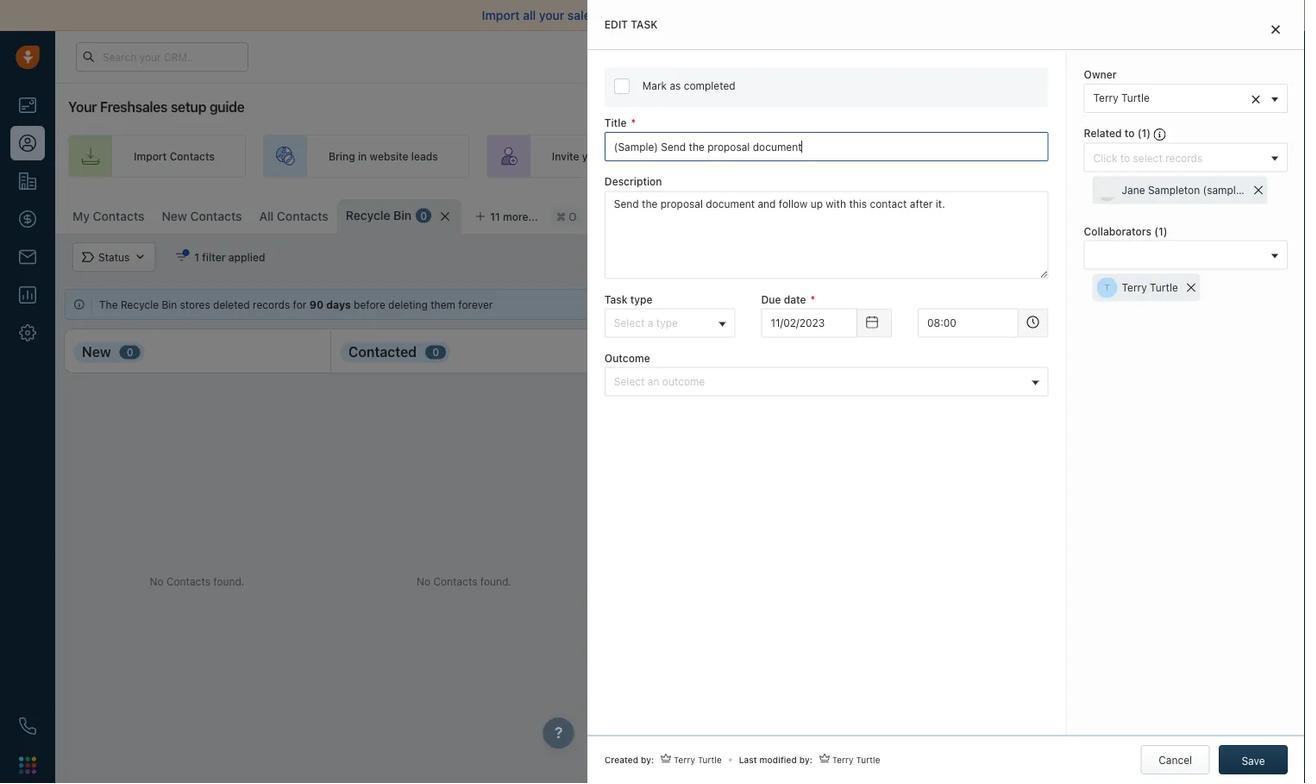 Task type: vqa. For each thing, say whether or not it's contained in the screenshot.
grid containing 47
no



Task type: locate. For each thing, give the bounding box(es) containing it.
more...
[[503, 210, 538, 223]]

0 horizontal spatial to
[[732, 8, 744, 22]]

invite your team
[[552, 150, 632, 162]]

set up your sales p link
[[1146, 135, 1305, 178]]

container_wx8msf4aqz5i3rn1 image inside customize contact cards button
[[889, 208, 901, 220]]

terry turtle left last
[[674, 755, 722, 765]]

your trial ends in 21 days
[[833, 51, 946, 62]]

your right up
[[1246, 150, 1269, 162]]

0 vertical spatial new
[[162, 209, 187, 223]]

in
[[902, 51, 910, 62], [358, 150, 367, 162]]

0 vertical spatial select
[[614, 317, 645, 329]]

(sample)
[[1203, 184, 1246, 196]]

1 horizontal spatial leads
[[778, 150, 805, 162]]

edit
[[605, 19, 628, 31]]

stores
[[180, 298, 210, 310]]

before
[[354, 298, 385, 310]]

1 vertical spatial recycle
[[121, 298, 159, 310]]

contact left cards
[[961, 208, 1001, 220]]

in left 21
[[902, 51, 910, 62]]

0 for new
[[127, 346, 133, 358]]

) up click to select records search field
[[1147, 127, 1151, 139]]

type up select a type
[[630, 293, 653, 305]]

add contact
[[1226, 208, 1288, 220]]

1 horizontal spatial by:
[[799, 755, 812, 765]]

save button
[[1219, 745, 1288, 775]]

your for your freshsales setup guide
[[68, 99, 97, 115]]

2 horizontal spatial 0
[[432, 346, 439, 358]]

0 horizontal spatial your
[[68, 99, 97, 115]]

1 horizontal spatial container_wx8msf4aqz5i3rn1 image
[[889, 208, 901, 220]]

0 vertical spatial recycle
[[346, 208, 390, 223]]

you
[[645, 8, 666, 22]]

0 horizontal spatial team
[[607, 150, 632, 162]]

2 horizontal spatial import
[[1075, 208, 1108, 220]]

days
[[926, 51, 946, 62], [326, 298, 351, 310]]

bin down the website
[[394, 208, 412, 223]]

1 horizontal spatial sales
[[1020, 150, 1046, 162]]

contacts down setup
[[170, 150, 215, 162]]

your inside set up your sales p link
[[1246, 150, 1269, 162]]

1 contact from the left
[[961, 208, 1001, 220]]

1 leads from the left
[[411, 150, 438, 162]]

0 for contacted
[[432, 346, 439, 358]]

the recycle bin stores deleted records for 90 days before deleting them forever
[[99, 298, 493, 310]]

1 vertical spatial container_wx8msf4aqz5i3rn1 image
[[175, 251, 187, 263]]

1 horizontal spatial 0
[[420, 210, 427, 222]]

to left start
[[732, 8, 744, 22]]

2 select from the top
[[614, 375, 645, 387]]

container_wx8msf4aqz5i3rn1 image inside 1 filter applied button
[[175, 251, 187, 263]]

1 vertical spatial )
[[1164, 225, 1168, 237]]

website
[[370, 150, 408, 162]]

sales left p
[[1271, 150, 1297, 162]]

your inside invite your team "link"
[[582, 150, 604, 162]]

1 vertical spatial 1
[[1159, 225, 1164, 237]]

bring in website leads link
[[263, 135, 469, 178]]

2 horizontal spatial sales
[[1271, 150, 1297, 162]]

0 horizontal spatial leads
[[411, 150, 438, 162]]

Click to select records search field
[[1089, 149, 1265, 167]]

0
[[420, 210, 427, 222], [127, 346, 133, 358], [432, 346, 439, 358]]

your left trial
[[833, 51, 854, 62]]

× dialog
[[587, 0, 1305, 783]]

0 horizontal spatial )
[[1147, 127, 1151, 139]]

2 vertical spatial import
[[1075, 208, 1108, 220]]

0 vertical spatial (
[[1138, 127, 1142, 139]]

collaborators ( 1 )
[[1084, 225, 1168, 237]]

by: right created
[[641, 755, 654, 765]]

0 vertical spatial to
[[732, 8, 744, 22]]

sampleton
[[1148, 184, 1200, 196]]

import contacts down setup
[[134, 150, 215, 162]]

your
[[833, 51, 854, 62], [68, 99, 97, 115]]

0 vertical spatial container_wx8msf4aqz5i3rn1 image
[[889, 208, 901, 220]]

recycle
[[346, 208, 390, 223], [121, 298, 159, 310]]

my contacts
[[72, 209, 145, 223]]

2 by: from the left
[[799, 755, 812, 765]]

0 vertical spatial 1
[[1142, 127, 1147, 139]]

recycle bin 0
[[346, 208, 427, 223]]

recycle down bring in website leads link
[[346, 208, 390, 223]]

0 vertical spatial import contacts
[[134, 150, 215, 162]]

0 vertical spatial bin
[[394, 208, 412, 223]]

owner
[[1084, 69, 1117, 81]]

your right route
[[820, 150, 843, 162]]

1 horizontal spatial contact
[[1248, 208, 1288, 220]]

team up start typing the details about the task… text field
[[845, 150, 870, 162]]

in right bring
[[358, 150, 367, 162]]

1 filter applied button
[[164, 242, 276, 272]]

leads
[[411, 150, 438, 162], [778, 150, 805, 162]]

terry down collaborators ( 1 )
[[1122, 282, 1147, 294]]

new up 1 filter applied button at top
[[162, 209, 187, 223]]

(
[[1138, 127, 1142, 139], [1154, 225, 1159, 237]]

trial
[[857, 51, 874, 62]]

0 vertical spatial your
[[833, 51, 854, 62]]

1
[[1142, 127, 1147, 139], [1159, 225, 1164, 237], [194, 251, 199, 263]]

an
[[648, 375, 659, 387]]

11 more...
[[490, 210, 538, 223]]

team inside "link"
[[607, 150, 632, 162]]

o
[[569, 210, 577, 222]]

created by:
[[605, 755, 654, 765]]

contact right the add
[[1248, 208, 1288, 220]]

customize
[[905, 208, 958, 220]]

import contacts for import contacts button
[[1075, 208, 1156, 220]]

1 left filter
[[194, 251, 199, 263]]

scratch.
[[807, 8, 853, 22]]

new
[[162, 209, 187, 223], [82, 344, 111, 360]]

1 vertical spatial import
[[134, 150, 167, 162]]

deleted
[[213, 298, 250, 310]]

1 vertical spatial your
[[68, 99, 97, 115]]

import contacts up the collaborators on the right of the page
[[1075, 208, 1156, 220]]

1 team from the left
[[607, 150, 632, 162]]

1 horizontal spatial type
[[656, 317, 678, 329]]

leads right route
[[778, 150, 805, 162]]

0 horizontal spatial days
[[326, 298, 351, 310]]

1 vertical spatial (
[[1154, 225, 1159, 237]]

to right route
[[807, 150, 818, 162]]

your right invite
[[582, 150, 604, 162]]

your right all
[[539, 8, 564, 22]]

send email image
[[1134, 50, 1146, 64]]

None text field
[[918, 308, 1018, 338]]

1 down sampleton at the top of the page
[[1159, 225, 1164, 237]]

last
[[739, 755, 757, 765]]

import up the collaborators on the right of the page
[[1075, 208, 1108, 220]]

Title text field
[[605, 132, 1049, 161]]

select for select a type
[[614, 317, 645, 329]]

1 horizontal spatial in
[[902, 51, 910, 62]]

type inside select a type button
[[656, 317, 678, 329]]

0 horizontal spatial by:
[[641, 755, 654, 765]]

team
[[607, 150, 632, 162], [845, 150, 870, 162]]

0 horizontal spatial sales
[[568, 8, 597, 22]]

sales for set
[[1271, 150, 1297, 162]]

×
[[1251, 88, 1261, 108]]

select down outcome
[[614, 375, 645, 387]]

contact
[[961, 208, 1001, 220], [1248, 208, 1288, 220]]

import left all
[[482, 8, 520, 22]]

1 horizontal spatial )
[[1164, 225, 1168, 237]]

0 horizontal spatial import
[[134, 150, 167, 162]]

import inside button
[[1075, 208, 1108, 220]]

select an outcome button
[[605, 367, 1049, 396]]

0 horizontal spatial container_wx8msf4aqz5i3rn1 image
[[175, 251, 187, 263]]

your left freshsales
[[68, 99, 97, 115]]

mark as completed
[[643, 80, 736, 92]]

1 up click to select records search field
[[1142, 127, 1147, 139]]

0 horizontal spatial bin
[[162, 298, 177, 310]]

1 vertical spatial new
[[82, 344, 111, 360]]

select left a
[[614, 317, 645, 329]]

1 vertical spatial days
[[326, 298, 351, 310]]

the
[[99, 298, 118, 310]]

2 horizontal spatial 1
[[1159, 225, 1164, 237]]

1 horizontal spatial to
[[807, 150, 818, 162]]

0 horizontal spatial import contacts
[[134, 150, 215, 162]]

1 horizontal spatial new
[[162, 209, 187, 223]]

contacts right all at the left
[[277, 209, 329, 223]]

bin
[[394, 208, 412, 223], [162, 298, 177, 310]]

2 horizontal spatial to
[[1125, 127, 1135, 139]]

2 contact from the left
[[1248, 208, 1288, 220]]

sales for import
[[568, 8, 597, 22]]

0 vertical spatial days
[[926, 51, 946, 62]]

0 horizontal spatial in
[[358, 150, 367, 162]]

container_wx8msf4aqz5i3rn1 image
[[889, 208, 901, 220], [175, 251, 187, 263]]

import for import contacts link
[[134, 150, 167, 162]]

leads right the website
[[411, 150, 438, 162]]

to
[[732, 8, 744, 22], [1125, 127, 1135, 139], [807, 150, 818, 162]]

0 horizontal spatial contact
[[961, 208, 1001, 220]]

what's new image
[[1180, 52, 1192, 64]]

container_wx8msf4aqz5i3rn1 image for 1 filter applied button at top
[[175, 251, 187, 263]]

as
[[670, 80, 681, 92]]

1 vertical spatial select
[[614, 375, 645, 387]]

1 vertical spatial to
[[1125, 127, 1135, 139]]

task
[[605, 293, 627, 305]]

1 horizontal spatial team
[[845, 150, 870, 162]]

× tab panel
[[587, 0, 1305, 783]]

0 vertical spatial in
[[902, 51, 910, 62]]

contact for customize
[[961, 208, 1001, 220]]

1 vertical spatial type
[[656, 317, 678, 329]]

import
[[482, 8, 520, 22], [134, 150, 167, 162], [1075, 208, 1108, 220]]

import contacts inside button
[[1075, 208, 1156, 220]]

0 horizontal spatial new
[[82, 344, 111, 360]]

contact inside "button"
[[1248, 208, 1288, 220]]

contacts up filter
[[190, 209, 242, 223]]

1 horizontal spatial your
[[833, 51, 854, 62]]

days right 21
[[926, 51, 946, 62]]

container_wx8msf4aqz5i3rn1 image left customize
[[889, 208, 901, 220]]

sales left data
[[568, 8, 597, 22]]

to right related on the top right of the page
[[1125, 127, 1135, 139]]

team up description
[[607, 150, 632, 162]]

by: right modified
[[799, 755, 812, 765]]

0 vertical spatial import
[[482, 8, 520, 22]]

0 vertical spatial type
[[630, 293, 653, 305]]

create sales sequence link
[[919, 135, 1129, 178]]

0 horizontal spatial 0
[[127, 346, 133, 358]]

type right a
[[656, 317, 678, 329]]

1 by: from the left
[[641, 755, 654, 765]]

) down sampleton at the top of the page
[[1164, 225, 1168, 237]]

none text field inside the × tab panel
[[918, 308, 1018, 338]]

terry turtle right modified
[[832, 755, 880, 765]]

start
[[747, 8, 774, 22]]

( right related on the top right of the page
[[1138, 127, 1142, 139]]

0 horizontal spatial 1
[[194, 251, 199, 263]]

)
[[1147, 127, 1151, 139], [1164, 225, 1168, 237]]

import all your sales data link
[[482, 8, 629, 22]]

import down your freshsales setup guide
[[134, 150, 167, 162]]

1 horizontal spatial bin
[[394, 208, 412, 223]]

2 vertical spatial 1
[[194, 251, 199, 263]]

1 select from the top
[[614, 317, 645, 329]]

( right the collaborators on the right of the page
[[1154, 225, 1159, 237]]

1 horizontal spatial import contacts
[[1075, 208, 1156, 220]]

bin left stores on the top left of the page
[[162, 298, 177, 310]]

turtle
[[1122, 92, 1150, 104], [1150, 282, 1178, 294], [698, 755, 722, 765], [856, 755, 880, 765]]

1 horizontal spatial import
[[482, 8, 520, 22]]

sales right create
[[1020, 150, 1046, 162]]

1 horizontal spatial recycle
[[346, 208, 390, 223]]

contact inside button
[[961, 208, 1001, 220]]

phone image
[[19, 718, 36, 735]]

container_wx8msf4aqz5i3rn1 image left filter
[[175, 251, 187, 263]]

recycle right the
[[121, 298, 159, 310]]

from
[[777, 8, 804, 22]]

filter
[[202, 251, 226, 263]]

up
[[1231, 150, 1244, 162]]

contacts
[[170, 150, 215, 162], [1110, 208, 1156, 220], [93, 209, 145, 223], [190, 209, 242, 223], [277, 209, 329, 223]]

days right 90
[[326, 298, 351, 310]]

contacts up collaborators ( 1 )
[[1110, 208, 1156, 220]]

new down the
[[82, 344, 111, 360]]

1 vertical spatial import contacts
[[1075, 208, 1156, 220]]

terry down owner
[[1093, 92, 1119, 104]]



Task type: describe. For each thing, give the bounding box(es) containing it.
create sales sequence
[[984, 150, 1098, 162]]

import contacts button
[[1051, 199, 1164, 229]]

don't
[[669, 8, 699, 22]]

due
[[761, 293, 781, 305]]

collaborators
[[1084, 225, 1152, 237]]

to inside the × tab panel
[[1125, 127, 1135, 139]]

deleting
[[388, 298, 428, 310]]

route
[[746, 150, 775, 162]]

task
[[631, 19, 658, 31]]

setup
[[171, 99, 206, 115]]

invite
[[552, 150, 579, 162]]

for
[[293, 298, 307, 310]]

11 more... button
[[466, 204, 548, 229]]

container_wx8msf4aqz5i3rn1 image for customize contact cards button
[[889, 208, 901, 220]]

select for select an outcome
[[614, 375, 645, 387]]

cancel
[[1159, 754, 1192, 766]]

import contacts link
[[68, 135, 246, 178]]

Start typing the details about the task… text field
[[605, 191, 1049, 279]]

edit task
[[605, 19, 658, 31]]

21
[[913, 51, 923, 62]]

recycle bin link
[[346, 207, 412, 224]]

applied
[[228, 251, 265, 263]]

Search your CRM... text field
[[76, 42, 248, 72]]

contacts inside button
[[1110, 208, 1156, 220]]

sequence
[[1049, 150, 1098, 162]]

due date
[[761, 293, 806, 305]]

outcome
[[662, 375, 705, 387]]

completed
[[684, 80, 736, 92]]

them
[[431, 298, 455, 310]]

route leads to your team
[[746, 150, 870, 162]]

add
[[1226, 208, 1245, 220]]

your freshsales setup guide
[[68, 99, 245, 115]]

bring in website leads
[[329, 150, 438, 162]]

your inside route leads to your team link
[[820, 150, 843, 162]]

all contacts
[[259, 209, 329, 223]]

data
[[600, 8, 626, 22]]

cards
[[1004, 208, 1031, 220]]

terry right modified
[[832, 755, 854, 765]]

outcome
[[605, 352, 650, 364]]

description
[[605, 176, 662, 188]]

1 vertical spatial in
[[358, 150, 367, 162]]

import all your sales data so you don't have to start from scratch.
[[482, 8, 853, 22]]

contacts right my
[[93, 209, 145, 223]]

add contact button
[[1202, 199, 1297, 229]]

contacted
[[349, 344, 417, 360]]

last modified by:
[[739, 755, 812, 765]]

title
[[605, 117, 627, 129]]

⌘ o
[[556, 210, 577, 222]]

freshworks switcher image
[[19, 757, 36, 774]]

close image
[[1272, 24, 1280, 34]]

customize contact cards
[[905, 208, 1031, 220]]

cancel button
[[1141, 745, 1210, 775]]

0 vertical spatial )
[[1147, 127, 1151, 139]]

route leads to your team link
[[680, 135, 902, 178]]

terry turtle down owner
[[1093, 92, 1150, 104]]

explore plans link
[[970, 46, 1056, 67]]

set up your sales p
[[1211, 150, 1305, 162]]

customize contact cards button
[[878, 199, 1043, 229]]

explore
[[979, 50, 1017, 63]]

my
[[72, 209, 90, 223]]

1 vertical spatial bin
[[162, 298, 177, 310]]

set
[[1211, 150, 1228, 162]]

0 horizontal spatial (
[[1138, 127, 1142, 139]]

create
[[984, 150, 1018, 162]]

all
[[523, 8, 536, 22]]

0 inside recycle bin 0
[[420, 210, 427, 222]]

records
[[253, 298, 290, 310]]

bring
[[329, 150, 355, 162]]

1 inside button
[[194, 251, 199, 263]]

1 horizontal spatial 1
[[1142, 127, 1147, 139]]

ends
[[877, 51, 899, 62]]

terry turtle down collaborators ( 1 )
[[1122, 282, 1178, 294]]

select an outcome
[[614, 375, 705, 387]]

plans
[[1019, 50, 1046, 63]]

⌘
[[556, 210, 566, 222]]

a
[[648, 317, 653, 329]]

your for your trial ends in 21 days
[[833, 51, 854, 62]]

guide
[[209, 99, 245, 115]]

2 leads from the left
[[778, 150, 805, 162]]

freshsales
[[100, 99, 168, 115]]

so
[[629, 8, 642, 22]]

invite your team link
[[486, 135, 663, 178]]

2 team from the left
[[845, 150, 870, 162]]

task type
[[605, 293, 653, 305]]

select a type button
[[605, 308, 735, 338]]

select a type
[[614, 317, 678, 329]]

2 vertical spatial to
[[807, 150, 818, 162]]

11
[[490, 210, 500, 223]]

1 horizontal spatial days
[[926, 51, 946, 62]]

0 horizontal spatial recycle
[[121, 298, 159, 310]]

-- text field
[[761, 308, 857, 338]]

import for import contacts button
[[1075, 208, 1108, 220]]

mark
[[643, 80, 667, 92]]

all
[[259, 209, 274, 223]]

date
[[784, 293, 806, 305]]

related to ( 1 )
[[1084, 127, 1154, 139]]

explore plans
[[979, 50, 1046, 63]]

contact for add
[[1248, 208, 1288, 220]]

new contacts
[[162, 209, 242, 223]]

import contacts group
[[1051, 199, 1194, 229]]

90
[[309, 298, 324, 310]]

import contacts for import contacts link
[[134, 150, 215, 162]]

jane
[[1122, 184, 1145, 196]]

have
[[702, 8, 729, 22]]

created
[[605, 755, 638, 765]]

0 horizontal spatial type
[[630, 293, 653, 305]]

interested
[[615, 344, 682, 360]]

1 horizontal spatial (
[[1154, 225, 1159, 237]]

phone element
[[10, 709, 45, 744]]

terry right created by:
[[674, 755, 695, 765]]

new for new contacts
[[162, 209, 187, 223]]

new for new
[[82, 344, 111, 360]]

forever
[[458, 298, 493, 310]]



